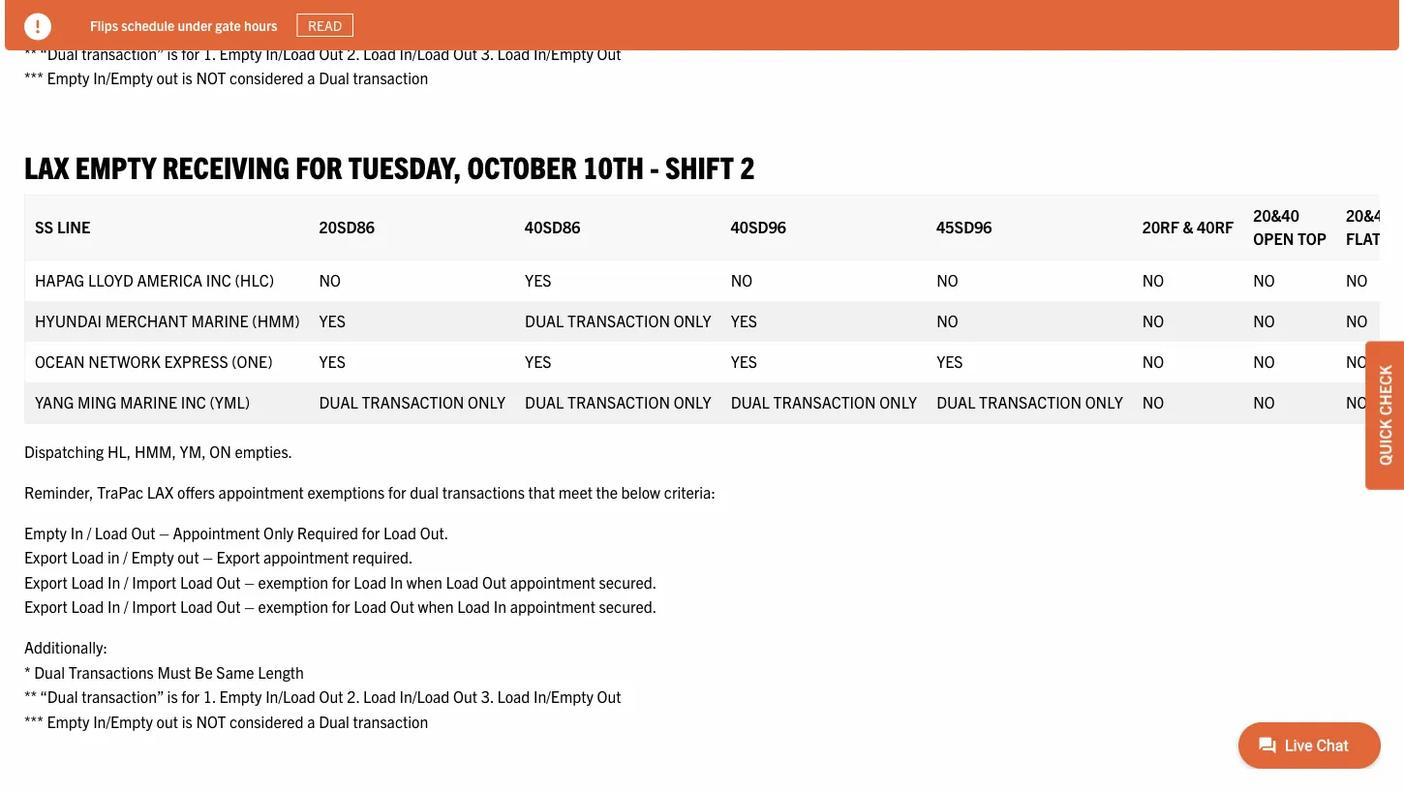 Task type: vqa. For each thing, say whether or not it's contained in the screenshot.


Task type: locate. For each thing, give the bounding box(es) containing it.
not inside additionally: * dual transactions must be same length ** "dual transaction" is for 1. empty in/load out 2. load in/load out 3. load in/empty out *** empty in/empty out is not considered a dual transaction
[[196, 711, 226, 731]]

1 vertical spatial must
[[157, 662, 191, 681]]

marine up express
[[191, 311, 248, 330]]

in/load
[[265, 43, 316, 63], [399, 43, 450, 63], [265, 686, 316, 706], [399, 686, 450, 706]]

1 vertical spatial import
[[132, 597, 176, 616]]

transactions right solid image at the top left of page
[[68, 18, 154, 38]]

lax
[[24, 147, 69, 184], [147, 482, 174, 501]]

network
[[88, 351, 161, 371]]

offers
[[177, 482, 215, 501]]

transaction" inside additionally: * dual transactions must be same length ** "dual transaction" is for 1. empty in/load out 2. load in/load out 3. load in/empty out *** empty in/empty out is not considered a dual transaction
[[82, 686, 164, 706]]

length inside additionally: * dual transactions must be same length ** "dual transaction" is for 1. empty in/load out 2. load in/load out 3. load in/empty out *** empty in/empty out is not considered a dual transaction
[[258, 662, 304, 681]]

40sd96
[[731, 217, 786, 236]]

** down solid image at the top left of page
[[24, 43, 37, 63]]

0 vertical spatial be
[[194, 18, 213, 38]]

0 vertical spatial considered
[[229, 68, 304, 87]]

1 vertical spatial "dual
[[40, 686, 78, 706]]

1 same from the top
[[216, 18, 254, 38]]

"dual
[[40, 43, 78, 63], [40, 686, 78, 706]]

2 transactions from the top
[[68, 662, 154, 681]]

1 1. from the top
[[203, 43, 216, 63]]

1 transaction" from the top
[[82, 43, 164, 63]]

out inside empty in / load out – appointment only required for load out. export load in / empty out – export appointment required. export load in / import load out – exemption for load in when load out appointment secured. export load in / import load out – exemption for load out when load in appointment secured.
[[177, 547, 199, 566]]

out inside additionally: * dual transactions must be same length ** "dual transaction" is for 1. empty in/load out 2. load in/load out 3. load in/empty out *** empty in/empty out is not considered a dual transaction
[[156, 711, 178, 731]]

1 vertical spatial inc
[[181, 392, 206, 411]]

***
[[24, 68, 43, 87], [24, 711, 43, 731]]

1 not from the top
[[196, 68, 226, 87]]

lax left offers on the left
[[147, 482, 174, 501]]

1 vertical spatial 2.
[[347, 686, 360, 706]]

1 vertical spatial 1.
[[203, 686, 216, 706]]

appointment
[[218, 482, 304, 501], [263, 547, 349, 566], [510, 572, 595, 591], [510, 597, 595, 616]]

1 transactions from the top
[[68, 18, 154, 38]]

1 vertical spatial not
[[196, 711, 226, 731]]

1 vertical spatial transactions
[[68, 662, 154, 681]]

dual
[[525, 311, 564, 330], [319, 392, 358, 411], [525, 392, 564, 411], [731, 392, 770, 411], [936, 392, 975, 411]]

-
[[650, 147, 659, 184]]

3.
[[481, 43, 494, 63], [481, 686, 494, 706]]

in
[[107, 547, 120, 566]]

be
[[194, 18, 213, 38], [194, 662, 213, 681]]

2 "dual from the top
[[40, 686, 78, 706]]

0 vertical spatial transaction
[[353, 68, 428, 87]]

quick
[[1375, 419, 1394, 466]]

0 vertical spatial import
[[132, 572, 176, 591]]

empty in / load out – appointment only required for load out. export load in / empty out – export appointment required. export load in / import load out – exemption for load in when load out appointment secured. export load in / import load out – exemption for load out when load in appointment secured.
[[24, 522, 657, 616]]

considered
[[229, 68, 304, 87], [229, 711, 304, 731]]

0 vertical spatial same
[[216, 18, 254, 38]]

1 length from the top
[[258, 18, 304, 38]]

1 vertical spatial transaction
[[353, 711, 428, 731]]

no
[[319, 270, 341, 289], [731, 270, 752, 289], [936, 270, 958, 289], [1142, 270, 1164, 289], [1253, 270, 1275, 289], [1346, 270, 1368, 289], [936, 311, 958, 330], [1142, 311, 1164, 330], [1253, 311, 1275, 330], [1346, 311, 1368, 330], [1142, 351, 1164, 371], [1253, 351, 1275, 371], [1346, 351, 1368, 371], [1142, 392, 1164, 411], [1253, 392, 1275, 411], [1346, 392, 1368, 411]]

marine
[[191, 311, 248, 330], [120, 392, 177, 411]]

not inside * dual transactions must be same length ** "dual transaction" is for 1. empty in/load out 2. load in/load out 3. load in/empty out *** empty in/empty out is not considered a dual transaction
[[196, 68, 226, 87]]

lax up ss
[[24, 147, 69, 184]]

not
[[196, 68, 226, 87], [196, 711, 226, 731]]

45sd96
[[936, 217, 992, 236]]

hl,
[[107, 442, 131, 461]]

20&40 inside 20&40 flat ra
[[1346, 205, 1392, 224]]

1 vertical spatial marine
[[120, 392, 177, 411]]

considered inside additionally: * dual transactions must be same length ** "dual transaction" is for 1. empty in/load out 2. load in/load out 3. load in/empty out *** empty in/empty out is not considered a dual transaction
[[229, 711, 304, 731]]

1 "dual from the top
[[40, 43, 78, 63]]

*** down solid image at the top left of page
[[24, 68, 43, 87]]

when down the required.
[[406, 572, 442, 591]]

*
[[24, 18, 31, 38], [24, 662, 31, 681]]

1 horizontal spatial 20&40
[[1346, 205, 1392, 224]]

inc left (hlc)
[[206, 270, 231, 289]]

exemption
[[258, 572, 328, 591], [258, 597, 328, 616]]

1 * from the top
[[24, 18, 31, 38]]

additionally: * dual transactions must be same length ** "dual transaction" is for 1. empty in/load out 2. load in/load out 3. load in/empty out *** empty in/empty out is not considered a dual transaction
[[24, 637, 621, 731]]

–
[[159, 522, 169, 542], [203, 547, 213, 566], [244, 572, 255, 591], [244, 597, 255, 616]]

0 vertical spatial transactions
[[68, 18, 154, 38]]

1 vertical spatial lax
[[147, 482, 174, 501]]

0 vertical spatial length
[[258, 18, 304, 38]]

2 same from the top
[[216, 662, 254, 681]]

dual
[[34, 18, 65, 38], [319, 68, 349, 87], [34, 662, 65, 681], [319, 711, 349, 731]]

0 vertical spatial inc
[[206, 270, 231, 289]]

0 vertical spatial 3.
[[481, 43, 494, 63]]

yes
[[525, 270, 551, 289], [319, 311, 346, 330], [731, 311, 757, 330], [319, 351, 346, 371], [525, 351, 551, 371], [731, 351, 757, 371], [936, 351, 963, 371]]

1 *** from the top
[[24, 68, 43, 87]]

out
[[156, 68, 178, 87], [177, 547, 199, 566], [156, 711, 178, 731]]

0 vertical spatial transaction"
[[82, 43, 164, 63]]

1 vertical spatial a
[[307, 711, 315, 731]]

1 ** from the top
[[24, 43, 37, 63]]

in
[[70, 522, 83, 542], [107, 572, 120, 591], [390, 572, 403, 591], [107, 597, 120, 616], [494, 597, 506, 616]]

2 import from the top
[[132, 597, 176, 616]]

load
[[363, 43, 396, 63], [497, 43, 530, 63], [95, 522, 128, 542], [384, 522, 416, 542], [71, 547, 104, 566], [71, 572, 104, 591], [180, 572, 213, 591], [354, 572, 387, 591], [446, 572, 479, 591], [71, 597, 104, 616], [180, 597, 213, 616], [354, 597, 387, 616], [457, 597, 490, 616], [363, 686, 396, 706], [497, 686, 530, 706]]

empties.
[[235, 442, 293, 461]]

transaction
[[567, 311, 670, 330], [362, 392, 464, 411], [567, 392, 670, 411], [773, 392, 876, 411], [979, 392, 1082, 411]]

import
[[132, 572, 176, 591], [132, 597, 176, 616]]

reminder,
[[24, 482, 93, 501]]

transaction" down additionally:
[[82, 686, 164, 706]]

1 vertical spatial out
[[177, 547, 199, 566]]

must
[[157, 18, 191, 38], [157, 662, 191, 681]]

1 horizontal spatial marine
[[191, 311, 248, 330]]

must inside additionally: * dual transactions must be same length ** "dual transaction" is for 1. empty in/load out 2. load in/load out 3. load in/empty out *** empty in/empty out is not considered a dual transaction
[[157, 662, 191, 681]]

must inside * dual transactions must be same length ** "dual transaction" is for 1. empty in/load out 2. load in/load out 3. load in/empty out *** empty in/empty out is not considered a dual transaction
[[157, 18, 191, 38]]

meet
[[558, 482, 592, 501]]

0 vertical spatial 1.
[[203, 43, 216, 63]]

marine down ocean network express (one)
[[120, 392, 177, 411]]

1 a from the top
[[307, 68, 315, 87]]

2 secured. from the top
[[599, 597, 657, 616]]

* down additionally:
[[24, 662, 31, 681]]

20&40 inside 20&40 open top
[[1253, 205, 1299, 224]]

2. inside additionally: * dual transactions must be same length ** "dual transaction" is for 1. empty in/load out 2. load in/load out 3. load in/empty out *** empty in/empty out is not considered a dual transaction
[[347, 686, 360, 706]]

1 3. from the top
[[481, 43, 494, 63]]

0 vertical spatial must
[[157, 18, 191, 38]]

1 be from the top
[[194, 18, 213, 38]]

** down additionally:
[[24, 686, 37, 706]]

0 vertical spatial not
[[196, 68, 226, 87]]

1 vertical spatial same
[[216, 662, 254, 681]]

0 vertical spatial when
[[406, 572, 442, 591]]

empty
[[219, 43, 262, 63], [47, 68, 90, 87], [24, 522, 67, 542], [131, 547, 174, 566], [219, 686, 262, 706], [47, 711, 90, 731]]

1 vertical spatial length
[[258, 662, 304, 681]]

20&40 up open
[[1253, 205, 1299, 224]]

check
[[1375, 365, 1394, 416]]

1 vertical spatial considered
[[229, 711, 304, 731]]

2. inside * dual transactions must be same length ** "dual transaction" is for 1. empty in/load out 2. load in/load out 3. load in/empty out *** empty in/empty out is not considered a dual transaction
[[347, 43, 360, 63]]

1 2. from the top
[[347, 43, 360, 63]]

dispatching
[[24, 442, 104, 461]]

same inside * dual transactions must be same length ** "dual transaction" is for 1. empty in/load out 2. load in/load out 3. load in/empty out *** empty in/empty out is not considered a dual transaction
[[216, 18, 254, 38]]

2 * from the top
[[24, 662, 31, 681]]

0 vertical spatial a
[[307, 68, 315, 87]]

2 ** from the top
[[24, 686, 37, 706]]

1 must from the top
[[157, 18, 191, 38]]

2 transaction" from the top
[[82, 686, 164, 706]]

transactions
[[68, 18, 154, 38], [68, 662, 154, 681]]

2 20&40 from the left
[[1346, 205, 1392, 224]]

1 vertical spatial secured.
[[599, 597, 657, 616]]

hapag
[[35, 270, 84, 289]]

inc left (yml)
[[181, 392, 206, 411]]

2 transaction from the top
[[353, 711, 428, 731]]

2 not from the top
[[196, 711, 226, 731]]

transaction" inside * dual transactions must be same length ** "dual transaction" is for 1. empty in/load out 2. load in/load out 3. load in/empty out *** empty in/empty out is not considered a dual transaction
[[82, 43, 164, 63]]

1 considered from the top
[[229, 68, 304, 87]]

0 horizontal spatial marine
[[120, 392, 177, 411]]

* left flips
[[24, 18, 31, 38]]

length
[[258, 18, 304, 38], [258, 662, 304, 681]]

0 vertical spatial 2.
[[347, 43, 360, 63]]

20sd86
[[319, 217, 375, 236]]

* inside * dual transactions must be same length ** "dual transaction" is for 1. empty in/load out 2. load in/load out 3. load in/empty out *** empty in/empty out is not considered a dual transaction
[[24, 18, 31, 38]]

0 vertical spatial marine
[[191, 311, 248, 330]]

merchant
[[105, 311, 188, 330]]

1 vertical spatial **
[[24, 686, 37, 706]]

top
[[1298, 228, 1326, 248]]

line
[[57, 217, 90, 236]]

2 3. from the top
[[481, 686, 494, 706]]

transaction"
[[82, 43, 164, 63], [82, 686, 164, 706]]

0 vertical spatial **
[[24, 43, 37, 63]]

0 horizontal spatial lax
[[24, 147, 69, 184]]

*** inside * dual transactions must be same length ** "dual transaction" is for 1. empty in/load out 2. load in/load out 3. load in/empty out *** empty in/empty out is not considered a dual transaction
[[24, 68, 43, 87]]

1 vertical spatial 3.
[[481, 686, 494, 706]]

(hmm)
[[252, 311, 300, 330]]

express
[[164, 351, 228, 371]]

0 vertical spatial secured.
[[599, 572, 657, 591]]

2 considered from the top
[[229, 711, 304, 731]]

required.
[[352, 547, 413, 566]]

*** down additionally:
[[24, 711, 43, 731]]

2 *** from the top
[[24, 711, 43, 731]]

out
[[319, 43, 343, 63], [453, 43, 477, 63], [597, 43, 621, 63], [131, 522, 155, 542], [216, 572, 241, 591], [482, 572, 506, 591], [216, 597, 241, 616], [390, 597, 414, 616], [319, 686, 343, 706], [453, 686, 477, 706], [597, 686, 621, 706]]

0 horizontal spatial 20&40
[[1253, 205, 1299, 224]]

1 vertical spatial exemption
[[258, 597, 328, 616]]

2 be from the top
[[194, 662, 213, 681]]

2 vertical spatial out
[[156, 711, 178, 731]]

1.
[[203, 43, 216, 63], [203, 686, 216, 706]]

1 vertical spatial ***
[[24, 711, 43, 731]]

20&40 for open
[[1253, 205, 1299, 224]]

0 vertical spatial exemption
[[258, 572, 328, 591]]

in/empty
[[534, 43, 593, 63], [93, 68, 153, 87], [534, 686, 593, 706], [93, 711, 153, 731]]

"dual down solid image at the top left of page
[[40, 43, 78, 63]]

1 20&40 from the left
[[1253, 205, 1299, 224]]

secured.
[[599, 572, 657, 591], [599, 597, 657, 616]]

is
[[167, 43, 178, 63], [182, 68, 192, 87], [167, 686, 178, 706], [182, 711, 192, 731]]

empty
[[75, 147, 156, 184]]

1. inside additionally: * dual transactions must be same length ** "dual transaction" is for 1. empty in/load out 2. load in/load out 3. load in/empty out *** empty in/empty out is not considered a dual transaction
[[203, 686, 216, 706]]

transactions down additionally:
[[68, 662, 154, 681]]

2 a from the top
[[307, 711, 315, 731]]

when down out.
[[418, 597, 454, 616]]

quick check link
[[1365, 341, 1404, 490]]

0 vertical spatial "dual
[[40, 43, 78, 63]]

same
[[216, 18, 254, 38], [216, 662, 254, 681]]

2 1. from the top
[[203, 686, 216, 706]]

1 vertical spatial be
[[194, 662, 213, 681]]

1 transaction from the top
[[353, 68, 428, 87]]

2 length from the top
[[258, 662, 304, 681]]

dual transaction only
[[525, 311, 711, 330], [319, 392, 506, 411], [525, 392, 711, 411], [731, 392, 917, 411], [936, 392, 1123, 411]]

1 vertical spatial *
[[24, 662, 31, 681]]

transaction" down flips
[[82, 43, 164, 63]]

"dual down additionally:
[[40, 686, 78, 706]]

1 vertical spatial transaction"
[[82, 686, 164, 706]]

a
[[307, 68, 315, 87], [307, 711, 315, 731]]

2 2. from the top
[[347, 686, 360, 706]]

0 vertical spatial out
[[156, 68, 178, 87]]

under
[[178, 16, 212, 34]]

when
[[406, 572, 442, 591], [418, 597, 454, 616]]

2 must from the top
[[157, 662, 191, 681]]

criteria:
[[664, 482, 715, 501]]

0 vertical spatial ***
[[24, 68, 43, 87]]

flips
[[90, 16, 118, 34]]

0 vertical spatial *
[[24, 18, 31, 38]]

20&40 up flat
[[1346, 205, 1392, 224]]



Task type: describe. For each thing, give the bounding box(es) containing it.
* dual transactions must be same length ** "dual transaction" is for 1. empty in/load out 2. load in/load out 3. load in/empty out *** empty in/empty out is not considered a dual transaction
[[24, 18, 621, 87]]

20&40 for flat
[[1346, 205, 1392, 224]]

1. inside * dual transactions must be same length ** "dual transaction" is for 1. empty in/load out 2. load in/load out 3. load in/empty out *** empty in/empty out is not considered a dual transaction
[[203, 43, 216, 63]]

considered inside * dual transactions must be same length ** "dual transaction" is for 1. empty in/load out 2. load in/load out 3. load in/empty out *** empty in/empty out is not considered a dual transaction
[[229, 68, 304, 87]]

for
[[295, 147, 342, 184]]

exemptions
[[307, 482, 385, 501]]

flat
[[1346, 228, 1381, 248]]

that
[[528, 482, 555, 501]]

read link
[[297, 13, 353, 37]]

for inside additionally: * dual transactions must be same length ** "dual transaction" is for 1. empty in/load out 2. load in/load out 3. load in/empty out *** empty in/empty out is not considered a dual transaction
[[181, 686, 200, 706]]

20&40 open top
[[1253, 205, 1326, 248]]

be inside additionally: * dual transactions must be same length ** "dual transaction" is for 1. empty in/load out 2. load in/load out 3. load in/empty out *** empty in/empty out is not considered a dual transaction
[[194, 662, 213, 681]]

** inside * dual transactions must be same length ** "dual transaction" is for 1. empty in/load out 2. load in/load out 3. load in/empty out *** empty in/empty out is not considered a dual transaction
[[24, 43, 37, 63]]

trapac
[[97, 482, 143, 501]]

open
[[1253, 228, 1294, 248]]

tuesday,
[[348, 147, 461, 184]]

a inside additionally: * dual transactions must be same length ** "dual transaction" is for 1. empty in/load out 2. load in/load out 3. load in/empty out *** empty in/empty out is not considered a dual transaction
[[307, 711, 315, 731]]

20&40 flat ra
[[1346, 205, 1404, 248]]

schedule
[[121, 16, 175, 34]]

solid image
[[24, 13, 51, 40]]

* inside additionally: * dual transactions must be same length ** "dual transaction" is for 1. empty in/load out 2. load in/load out 3. load in/empty out *** empty in/empty out is not considered a dual transaction
[[24, 662, 31, 681]]

the
[[596, 482, 618, 501]]

reminder, trapac lax offers appointment exemptions for dual transactions that meet the below criteria:
[[24, 482, 715, 501]]

america
[[137, 270, 202, 289]]

marine for inc
[[120, 392, 177, 411]]

hours
[[244, 16, 277, 34]]

ocean network express (one)
[[35, 351, 273, 371]]

2
[[740, 147, 755, 184]]

yang ming marine inc (yml)
[[35, 392, 250, 411]]

1 horizontal spatial lax
[[147, 482, 174, 501]]

be inside * dual transactions must be same length ** "dual transaction" is for 1. empty in/load out 2. load in/load out 3. load in/empty out *** empty in/empty out is not considered a dual transaction
[[194, 18, 213, 38]]

inc for (hlc)
[[206, 270, 231, 289]]

(hlc)
[[235, 270, 274, 289]]

same inside additionally: * dual transactions must be same length ** "dual transaction" is for 1. empty in/load out 2. load in/load out 3. load in/empty out *** empty in/empty out is not considered a dual transaction
[[216, 662, 254, 681]]

quick check
[[1375, 365, 1394, 466]]

hmm,
[[135, 442, 176, 461]]

1 import from the top
[[132, 572, 176, 591]]

40sd86
[[525, 217, 580, 236]]

3. inside * dual transactions must be same length ** "dual transaction" is for 1. empty in/load out 2. load in/load out 3. load in/empty out *** empty in/empty out is not considered a dual transaction
[[481, 43, 494, 63]]

"dual inside * dual transactions must be same length ** "dual transaction" is for 1. empty in/load out 2. load in/load out 3. load in/empty out *** empty in/empty out is not considered a dual transaction
[[40, 43, 78, 63]]

ss line
[[35, 217, 90, 236]]

transaction inside * dual transactions must be same length ** "dual transaction" is for 1. empty in/load out 2. load in/load out 3. load in/empty out *** empty in/empty out is not considered a dual transaction
[[353, 68, 428, 87]]

october
[[467, 147, 577, 184]]

inc for (yml)
[[181, 392, 206, 411]]

lloyd
[[88, 270, 133, 289]]

a inside * dual transactions must be same length ** "dual transaction" is for 1. empty in/load out 2. load in/load out 3. load in/empty out *** empty in/empty out is not considered a dual transaction
[[307, 68, 315, 87]]

1 vertical spatial when
[[418, 597, 454, 616]]

transactions inside * dual transactions must be same length ** "dual transaction" is for 1. empty in/load out 2. load in/load out 3. load in/empty out *** empty in/empty out is not considered a dual transaction
[[68, 18, 154, 38]]

ra
[[1384, 228, 1404, 248]]

hyundai
[[35, 311, 102, 330]]

lax empty receiving           for tuesday, october 10th              - shift 2
[[24, 147, 755, 184]]

on
[[209, 442, 231, 461]]

additionally:
[[24, 637, 107, 656]]

hapag lloyd america inc (hlc)
[[35, 270, 274, 289]]

marine for (hmm)
[[191, 311, 248, 330]]

out inside * dual transactions must be same length ** "dual transaction" is for 1. empty in/load out 2. load in/load out 3. load in/empty out *** empty in/empty out is not considered a dual transaction
[[156, 68, 178, 87]]

gate
[[215, 16, 241, 34]]

** inside additionally: * dual transactions must be same length ** "dual transaction" is for 1. empty in/load out 2. load in/load out 3. load in/empty out *** empty in/empty out is not considered a dual transaction
[[24, 686, 37, 706]]

ocean
[[35, 351, 85, 371]]

receiving
[[162, 147, 289, 184]]

(yml)
[[210, 392, 250, 411]]

only
[[263, 522, 294, 542]]

*** inside additionally: * dual transactions must be same length ** "dual transaction" is for 1. empty in/load out 2. load in/load out 3. load in/empty out *** empty in/empty out is not considered a dual transaction
[[24, 711, 43, 731]]

ss
[[35, 217, 53, 236]]

dual
[[410, 482, 439, 501]]

2 exemption from the top
[[258, 597, 328, 616]]

transaction inside additionally: * dual transactions must be same length ** "dual transaction" is for 1. empty in/load out 2. load in/load out 3. load in/empty out *** empty in/empty out is not considered a dual transaction
[[353, 711, 428, 731]]

ym,
[[180, 442, 206, 461]]

appointment
[[173, 522, 260, 542]]

out.
[[420, 522, 449, 542]]

20rf & 40rf
[[1142, 217, 1234, 236]]

read
[[308, 16, 342, 34]]

dispatching hl, hmm, ym, on empties.
[[24, 442, 293, 461]]

required
[[297, 522, 358, 542]]

hyundai merchant marine (hmm)
[[35, 311, 300, 330]]

shift
[[665, 147, 734, 184]]

1 secured. from the top
[[599, 572, 657, 591]]

below
[[621, 482, 660, 501]]

&
[[1183, 217, 1193, 236]]

0 vertical spatial lax
[[24, 147, 69, 184]]

length inside * dual transactions must be same length ** "dual transaction" is for 1. empty in/load out 2. load in/load out 3. load in/empty out *** empty in/empty out is not considered a dual transaction
[[258, 18, 304, 38]]

yang
[[35, 392, 74, 411]]

transactions inside additionally: * dual transactions must be same length ** "dual transaction" is for 1. empty in/load out 2. load in/load out 3. load in/empty out *** empty in/empty out is not considered a dual transaction
[[68, 662, 154, 681]]

40rf
[[1197, 217, 1234, 236]]

(one)
[[232, 351, 273, 371]]

20rf
[[1142, 217, 1179, 236]]

"dual inside additionally: * dual transactions must be same length ** "dual transaction" is for 1. empty in/load out 2. load in/load out 3. load in/empty out *** empty in/empty out is not considered a dual transaction
[[40, 686, 78, 706]]

for inside * dual transactions must be same length ** "dual transaction" is for 1. empty in/load out 2. load in/load out 3. load in/empty out *** empty in/empty out is not considered a dual transaction
[[181, 43, 200, 63]]

flips schedule under gate hours
[[90, 16, 277, 34]]

ming
[[78, 392, 116, 411]]

1 exemption from the top
[[258, 572, 328, 591]]

3. inside additionally: * dual transactions must be same length ** "dual transaction" is for 1. empty in/load out 2. load in/load out 3. load in/empty out *** empty in/empty out is not considered a dual transaction
[[481, 686, 494, 706]]

transactions
[[442, 482, 525, 501]]

10th
[[583, 147, 644, 184]]



